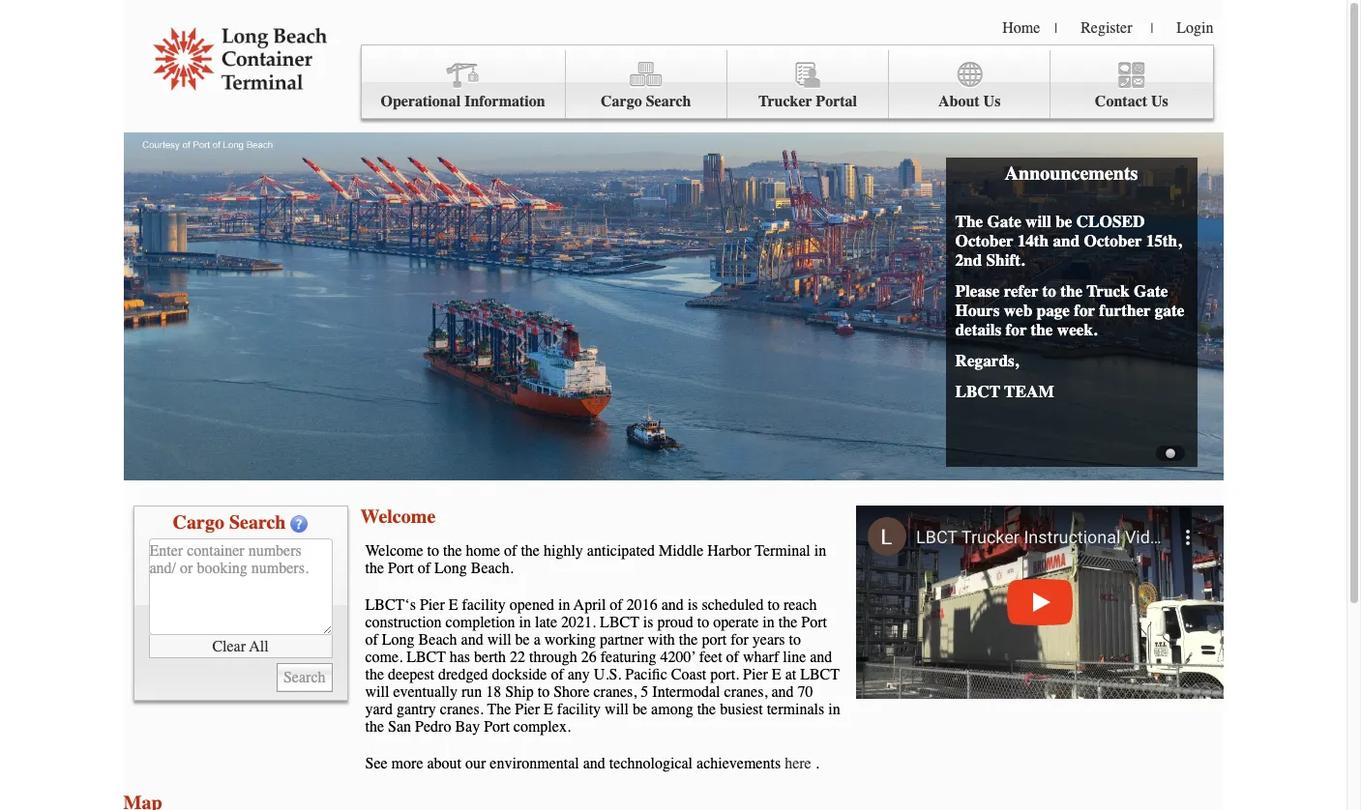 Task type: vqa. For each thing, say whether or not it's contained in the screenshot.
'|' to the right
yes



Task type: locate. For each thing, give the bounding box(es) containing it.
line
[[783, 649, 806, 667]]

0 horizontal spatial facility
[[462, 597, 506, 614]]

to right years
[[789, 632, 801, 649]]

lbct down regards,​
[[956, 382, 1001, 402]]

the left truck
[[1061, 282, 1083, 301]]

0 horizontal spatial search
[[229, 512, 286, 534]]

is left the proud
[[643, 614, 654, 632]]

1 horizontal spatial port
[[484, 719, 510, 736]]

e left shore at left
[[544, 702, 553, 719]]

0 vertical spatial port
[[388, 560, 414, 578]]

lbct
[[956, 382, 1001, 402], [600, 614, 639, 632], [407, 649, 446, 667], [800, 667, 840, 684]]

for right port
[[731, 632, 749, 649]]

us right the about
[[984, 93, 1001, 110]]

0 horizontal spatial the
[[487, 702, 511, 719]]

here link
[[785, 756, 812, 773]]

0 vertical spatial long
[[435, 560, 467, 578]]

to
[[1043, 282, 1057, 301], [427, 543, 439, 560], [768, 597, 780, 614], [697, 614, 709, 632], [789, 632, 801, 649], [538, 684, 550, 702]]

about us
[[939, 93, 1001, 110]]

of left any
[[551, 667, 564, 684]]

terminal
[[755, 543, 811, 560]]

1 horizontal spatial is
[[688, 597, 698, 614]]

us inside contact us link
[[1152, 93, 1169, 110]]

in
[[815, 543, 827, 560], [558, 597, 570, 614], [519, 614, 531, 632], [763, 614, 775, 632], [828, 702, 841, 719]]

0 horizontal spatial for
[[731, 632, 749, 649]]

page
[[1037, 301, 1070, 320]]

through
[[529, 649, 577, 667]]

1 vertical spatial be
[[515, 632, 530, 649]]

of left 2016
[[610, 597, 623, 614]]

welcome
[[360, 506, 436, 528], [365, 543, 423, 560]]

will inside "the gate will be closed october 14th and october 15th, 2nd shift."
[[1026, 212, 1052, 231]]

2 vertical spatial port
[[484, 719, 510, 736]]

of up "construction"
[[418, 560, 431, 578]]

long left beach.
[[435, 560, 467, 578]]

menu bar
[[360, 45, 1214, 119]]

us
[[984, 93, 1001, 110], [1152, 93, 1169, 110]]

0 vertical spatial the
[[956, 212, 983, 231]]

0 vertical spatial e
[[449, 597, 458, 614]]

and right line
[[810, 649, 832, 667]]

1 vertical spatial pier
[[743, 667, 768, 684]]

14th and
[[1018, 231, 1080, 251]]

is left scheduled
[[688, 597, 698, 614]]

2 october from the left
[[1084, 231, 1142, 251]]

0 horizontal spatial october
[[956, 231, 1014, 251]]

2 horizontal spatial port
[[801, 614, 827, 632]]

has
[[450, 649, 470, 667]]

week.
[[1057, 320, 1098, 340]]

cargo inside menu bar
[[601, 93, 642, 110]]

0 horizontal spatial cranes,
[[594, 684, 637, 702]]

0 horizontal spatial cargo
[[173, 512, 224, 534]]

pier down dockside
[[515, 702, 540, 719]]

cranes,
[[594, 684, 637, 702], [724, 684, 768, 702]]

any
[[568, 667, 590, 684]]

operational information link
[[361, 50, 566, 119]]

to inside please refer to the truck gate hours web page for further gate details for the week.
[[1043, 282, 1057, 301]]

1 horizontal spatial search
[[646, 93, 691, 110]]

0 horizontal spatial be
[[515, 632, 530, 649]]

1 vertical spatial search
[[229, 512, 286, 534]]

information
[[465, 93, 545, 110]]

coast
[[671, 667, 707, 684]]

long inside lbct's pier e facility opened in april of 2016 and is scheduled to reach construction completion in late 2021.  lbct is proud to operate in the port of long beach and will be a working partner with the port for years to come.  lbct has berth 22 through 26 featuring 4200' feet of wharf line and the deepest dredged dockside of any u.s. pacific coast port. pier e at lbct will eventually run 18 ship to shore cranes, 5 intermodal cranes, and 70 yard gantry cranes. the pier e facility will be among the busiest terminals in the san pedro bay port complex.
[[382, 632, 415, 649]]

our
[[465, 756, 486, 773]]

all
[[249, 638, 269, 656]]

port right bay
[[484, 719, 510, 736]]

1 horizontal spatial e
[[544, 702, 553, 719]]

1 vertical spatial long
[[382, 632, 415, 649]]

0 horizontal spatial us
[[984, 93, 1001, 110]]

1 us from the left
[[984, 93, 1001, 110]]

1 vertical spatial cargo
[[173, 512, 224, 534]]

port
[[388, 560, 414, 578], [801, 614, 827, 632], [484, 719, 510, 736]]

about
[[427, 756, 462, 773]]

1 horizontal spatial the
[[956, 212, 983, 231]]

1 horizontal spatial for
[[1006, 320, 1027, 340]]

us right contact on the top of the page
[[1152, 93, 1169, 110]]

feet
[[699, 649, 722, 667]]

the left port
[[679, 632, 698, 649]]

1 vertical spatial port
[[801, 614, 827, 632]]

contact us
[[1095, 93, 1169, 110]]

operational
[[381, 93, 461, 110]]

will
[[1026, 212, 1052, 231], [487, 632, 511, 649], [365, 684, 389, 702], [605, 702, 629, 719]]

technological
[[609, 756, 693, 773]]

be inside "the gate will be closed october 14th and october 15th, 2nd shift."
[[1056, 212, 1072, 231]]

the up lbct's
[[365, 560, 384, 578]]

the right the run
[[487, 702, 511, 719]]

Enter container numbers and/ or booking numbers. text field
[[149, 539, 332, 636]]

1 horizontal spatial |
[[1151, 20, 1154, 37]]

october up please
[[956, 231, 1014, 251]]

pier up the beach
[[420, 597, 445, 614]]

pedro
[[415, 719, 451, 736]]

in right terminal at the bottom right
[[815, 543, 827, 560]]

among
[[651, 702, 693, 719]]

october up truck
[[1084, 231, 1142, 251]]

2 us from the left
[[1152, 93, 1169, 110]]

0 vertical spatial gate
[[987, 212, 1022, 231]]

0 horizontal spatial pier
[[420, 597, 445, 614]]

0 horizontal spatial |
[[1055, 20, 1058, 37]]

2 vertical spatial be
[[633, 702, 647, 719]]

1 horizontal spatial long
[[435, 560, 467, 578]]

0 horizontal spatial gate
[[987, 212, 1022, 231]]

cranes, left 5
[[594, 684, 637, 702]]

0 vertical spatial be
[[1056, 212, 1072, 231]]

will left 'a'
[[487, 632, 511, 649]]

harbor
[[708, 543, 751, 560]]

2 horizontal spatial e
[[772, 667, 781, 684]]

the right among
[[697, 702, 716, 719]]

to left home
[[427, 543, 439, 560]]

1 vertical spatial facility
[[557, 702, 601, 719]]

0 vertical spatial welcome
[[360, 506, 436, 528]]

the inside "the gate will be closed october 14th and october 15th, 2nd shift."
[[956, 212, 983, 231]]

cargo search
[[601, 93, 691, 110], [173, 512, 286, 534]]

the
[[1061, 282, 1083, 301], [1031, 320, 1053, 340], [443, 543, 462, 560], [521, 543, 540, 560], [365, 560, 384, 578], [779, 614, 798, 632], [679, 632, 698, 649], [365, 667, 384, 684], [697, 702, 716, 719], [365, 719, 384, 736]]

1 horizontal spatial cranes,
[[724, 684, 768, 702]]

and right the beach
[[461, 632, 484, 649]]

long
[[435, 560, 467, 578], [382, 632, 415, 649]]

None submit
[[277, 664, 332, 693]]

for right the page
[[1074, 301, 1095, 320]]

the
[[956, 212, 983, 231], [487, 702, 511, 719]]

e left at
[[772, 667, 781, 684]]

0 horizontal spatial e
[[449, 597, 458, 614]]

home link
[[1003, 19, 1041, 37]]

menu bar containing operational information
[[360, 45, 1214, 119]]

to right the proud
[[697, 614, 709, 632]]

1 cranes, from the left
[[594, 684, 637, 702]]

| right home
[[1055, 20, 1058, 37]]

1 horizontal spatial facility
[[557, 702, 601, 719]]

1 horizontal spatial gate
[[1134, 282, 1168, 301]]

beach.
[[471, 560, 514, 578]]

cranes.
[[440, 702, 483, 719]]

2 vertical spatial e
[[544, 702, 553, 719]]

in right late
[[558, 597, 570, 614]]

deepest
[[388, 667, 434, 684]]

us for contact us
[[1152, 93, 1169, 110]]

us inside "about us" link
[[984, 93, 1001, 110]]

pier right "port."
[[743, 667, 768, 684]]

be left among
[[633, 702, 647, 719]]

port up lbct's
[[388, 560, 414, 578]]

operate
[[713, 614, 759, 632]]

shore
[[554, 684, 590, 702]]

working
[[545, 632, 596, 649]]

port inside welcome to the home of the highly anticipated middle harbor terminal in the port of long beach.
[[388, 560, 414, 578]]

1 horizontal spatial us
[[1152, 93, 1169, 110]]

facility down beach.
[[462, 597, 506, 614]]

1 horizontal spatial cargo search
[[601, 93, 691, 110]]

gate
[[987, 212, 1022, 231], [1134, 282, 1168, 301]]

0 vertical spatial search
[[646, 93, 691, 110]]

facility
[[462, 597, 506, 614], [557, 702, 601, 719]]

1 horizontal spatial cargo
[[601, 93, 642, 110]]

anticipated
[[587, 543, 655, 560]]

welcome inside welcome to the home of the highly anticipated middle harbor terminal in the port of long beach.
[[365, 543, 423, 560]]

2 vertical spatial pier
[[515, 702, 540, 719]]

to right refer
[[1043, 282, 1057, 301]]

2 | from the left
[[1151, 20, 1154, 37]]

0 horizontal spatial port
[[388, 560, 414, 578]]

port up line
[[801, 614, 827, 632]]

trucker portal link
[[728, 50, 889, 119]]

e up the beach
[[449, 597, 458, 614]]

be
[[1056, 212, 1072, 231], [515, 632, 530, 649], [633, 702, 647, 719]]

a
[[534, 632, 541, 649]]

facility down any
[[557, 702, 601, 719]]

1 horizontal spatial october
[[1084, 231, 1142, 251]]

the up line
[[779, 614, 798, 632]]

22
[[510, 649, 525, 667]]

the up 2nd
[[956, 212, 983, 231]]

u.s.
[[594, 667, 622, 684]]

18
[[486, 684, 502, 702]]

for right details at the top of the page
[[1006, 320, 1027, 340]]

gate up shift.
[[987, 212, 1022, 231]]

pier
[[420, 597, 445, 614], [743, 667, 768, 684], [515, 702, 540, 719]]

to left reach
[[768, 597, 780, 614]]

0 vertical spatial pier
[[420, 597, 445, 614]]

2 horizontal spatial pier
[[743, 667, 768, 684]]

be left closed
[[1056, 212, 1072, 231]]

1 vertical spatial welcome
[[365, 543, 423, 560]]

| left login
[[1151, 20, 1154, 37]]

2 horizontal spatial be
[[1056, 212, 1072, 231]]

1 vertical spatial gate
[[1134, 282, 1168, 301]]

come.
[[365, 649, 403, 667]]

gate right truck
[[1134, 282, 1168, 301]]

long down lbct's
[[382, 632, 415, 649]]

clear
[[212, 638, 246, 656]]

0 horizontal spatial long
[[382, 632, 415, 649]]

middle
[[659, 543, 704, 560]]

0 vertical spatial facility
[[462, 597, 506, 614]]

scheduled
[[702, 597, 764, 614]]

15th,
[[1146, 231, 1182, 251]]

with
[[648, 632, 675, 649]]

0 vertical spatial cargo
[[601, 93, 642, 110]]

e
[[449, 597, 458, 614], [772, 667, 781, 684], [544, 702, 553, 719]]

be left 'a'
[[515, 632, 530, 649]]

1 vertical spatial cargo search
[[173, 512, 286, 534]]

the up yard at the bottom of the page
[[365, 667, 384, 684]]

1 october from the left
[[956, 231, 1014, 251]]

san
[[388, 719, 411, 736]]

cranes, down 'wharf'
[[724, 684, 768, 702]]

port
[[702, 632, 727, 649]]

gate inside "the gate will be closed october 14th and october 15th, 2nd shift."
[[987, 212, 1022, 231]]

will down announcements
[[1026, 212, 1052, 231]]

1 vertical spatial the
[[487, 702, 511, 719]]

of right home
[[504, 543, 517, 560]]

berth
[[474, 649, 506, 667]]



Task type: describe. For each thing, give the bounding box(es) containing it.
highly
[[544, 543, 583, 560]]

0 horizontal spatial is
[[643, 614, 654, 632]]

busiest
[[720, 702, 763, 719]]

the inside lbct's pier e facility opened in april of 2016 and is scheduled to reach construction completion in late 2021.  lbct is proud to operate in the port of long beach and will be a working partner with the port for years to come.  lbct has berth 22 through 26 featuring 4200' feet of wharf line and the deepest dredged dockside of any u.s. pacific coast port. pier e at lbct will eventually run 18 ship to shore cranes, 5 intermodal cranes, and 70 yard gantry cranes. the pier e facility will be among the busiest terminals in the san pedro bay port complex.
[[487, 702, 511, 719]]

register
[[1081, 19, 1133, 37]]

about us link
[[889, 50, 1051, 119]]

lbct up 'featuring'
[[600, 614, 639, 632]]

will left 5
[[605, 702, 629, 719]]

and right 2016
[[662, 597, 684, 614]]

1 horizontal spatial pier
[[515, 702, 540, 719]]

operational information
[[381, 93, 545, 110]]

lbct's pier e facility opened in april of 2016 and is scheduled to reach construction completion in late 2021.  lbct is proud to operate in the port of long beach and will be a working partner with the port for years to come.  lbct has berth 22 through 26 featuring 4200' feet of wharf line and the deepest dredged dockside of any u.s. pacific coast port. pier e at lbct will eventually run 18 ship to shore cranes, 5 intermodal cranes, and 70 yard gantry cranes. the pier e facility will be among the busiest terminals in the san pedro bay port complex.
[[365, 597, 841, 736]]

of right feet
[[726, 649, 739, 667]]

welcome for welcome to the home of the highly anticipated middle harbor terminal in the port of long beach.
[[365, 543, 423, 560]]

in right 70
[[828, 702, 841, 719]]

years
[[753, 632, 785, 649]]

reach
[[784, 597, 817, 614]]

truck
[[1087, 282, 1130, 301]]

port.
[[711, 667, 739, 684]]

us for about us
[[984, 93, 1001, 110]]

long inside welcome to the home of the highly anticipated middle harbor terminal in the port of long beach.
[[435, 560, 467, 578]]

the gate will be closed october 14th and october 15th, 2nd shift.
[[956, 212, 1182, 270]]

web
[[1004, 301, 1033, 320]]

cargo search link
[[566, 50, 728, 119]]

opened
[[510, 597, 554, 614]]

completion
[[446, 614, 515, 632]]

shift.
[[987, 251, 1025, 270]]

the left "highly"
[[521, 543, 540, 560]]

1 | from the left
[[1055, 20, 1058, 37]]

please
[[956, 282, 1000, 301]]

run
[[462, 684, 482, 702]]

refer
[[1004, 282, 1039, 301]]

2 cranes, from the left
[[724, 684, 768, 702]]

in inside welcome to the home of the highly anticipated middle harbor terminal in the port of long beach.
[[815, 543, 827, 560]]

see
[[365, 756, 388, 773]]

achievements
[[697, 756, 781, 773]]

the left week.
[[1031, 320, 1053, 340]]

closed
[[1077, 212, 1145, 231]]

0 vertical spatial cargo search
[[601, 93, 691, 110]]

70
[[798, 684, 813, 702]]

2021.
[[561, 614, 596, 632]]

.
[[815, 756, 819, 773]]

of down lbct's
[[365, 632, 378, 649]]

lbct's
[[365, 597, 416, 614]]

beach
[[419, 632, 457, 649]]

about
[[939, 93, 980, 110]]

to inside welcome to the home of the highly anticipated middle harbor terminal in the port of long beach.
[[427, 543, 439, 560]]

more
[[391, 756, 423, 773]]

and left 70
[[772, 684, 794, 702]]

and left technological
[[583, 756, 606, 773]]

2 horizontal spatial for
[[1074, 301, 1095, 320]]

welcome for welcome
[[360, 506, 436, 528]]

regards,​
[[956, 351, 1019, 371]]

proud
[[657, 614, 694, 632]]

1 horizontal spatial be
[[633, 702, 647, 719]]

see more about our environmental and technological achievements here .
[[365, 756, 819, 773]]

details
[[956, 320, 1002, 340]]

clear all
[[212, 638, 269, 656]]

2016
[[627, 597, 658, 614]]

here
[[785, 756, 812, 773]]

gate inside please refer to the truck gate hours web page for further gate details for the week.
[[1134, 282, 1168, 301]]

complex.
[[514, 719, 571, 736]]

welcome to the home of the highly anticipated middle harbor terminal in the port of long beach.
[[365, 543, 827, 578]]

intermodal
[[652, 684, 720, 702]]

home
[[466, 543, 500, 560]]

1 vertical spatial e
[[772, 667, 781, 684]]

gate
[[1155, 301, 1185, 320]]

in right operate
[[763, 614, 775, 632]]

in left late
[[519, 614, 531, 632]]

gantry
[[397, 702, 436, 719]]

for inside lbct's pier e facility opened in april of 2016 and is scheduled to reach construction completion in late 2021.  lbct is proud to operate in the port of long beach and will be a working partner with the port for years to come.  lbct has berth 22 through 26 featuring 4200' feet of wharf line and the deepest dredged dockside of any u.s. pacific coast port. pier e at lbct will eventually run 18 ship to shore cranes, 5 intermodal cranes, and 70 yard gantry cranes. the pier e facility will be among the busiest terminals in the san pedro bay port complex.
[[731, 632, 749, 649]]

late
[[535, 614, 557, 632]]

partner
[[600, 632, 644, 649]]

team
[[1005, 382, 1054, 402]]

featuring
[[601, 649, 657, 667]]

clear all button
[[149, 636, 332, 659]]

home
[[1003, 19, 1041, 37]]

terminals
[[767, 702, 825, 719]]

construction
[[365, 614, 442, 632]]

please refer to the truck gate hours web page for further gate details for the week.
[[956, 282, 1185, 340]]

trucker
[[759, 93, 812, 110]]

pacific
[[625, 667, 668, 684]]

dockside
[[492, 667, 547, 684]]

2nd
[[956, 251, 982, 270]]

0 horizontal spatial cargo search
[[173, 512, 286, 534]]

april
[[574, 597, 606, 614]]

to right ship
[[538, 684, 550, 702]]

ship
[[505, 684, 534, 702]]

eventually
[[393, 684, 458, 702]]

the left home
[[443, 543, 462, 560]]

4200'
[[660, 649, 696, 667]]

will down come.
[[365, 684, 389, 702]]

bay
[[455, 719, 480, 736]]

hours
[[956, 301, 1000, 320]]

trucker portal
[[759, 93, 857, 110]]

lbct right at
[[800, 667, 840, 684]]

lbct team
[[956, 382, 1054, 402]]

lbct left the has
[[407, 649, 446, 667]]

5
[[641, 684, 649, 702]]

portal
[[816, 93, 857, 110]]

environmental
[[490, 756, 579, 773]]

the left the san
[[365, 719, 384, 736]]

further
[[1099, 301, 1151, 320]]

login
[[1177, 19, 1214, 37]]



